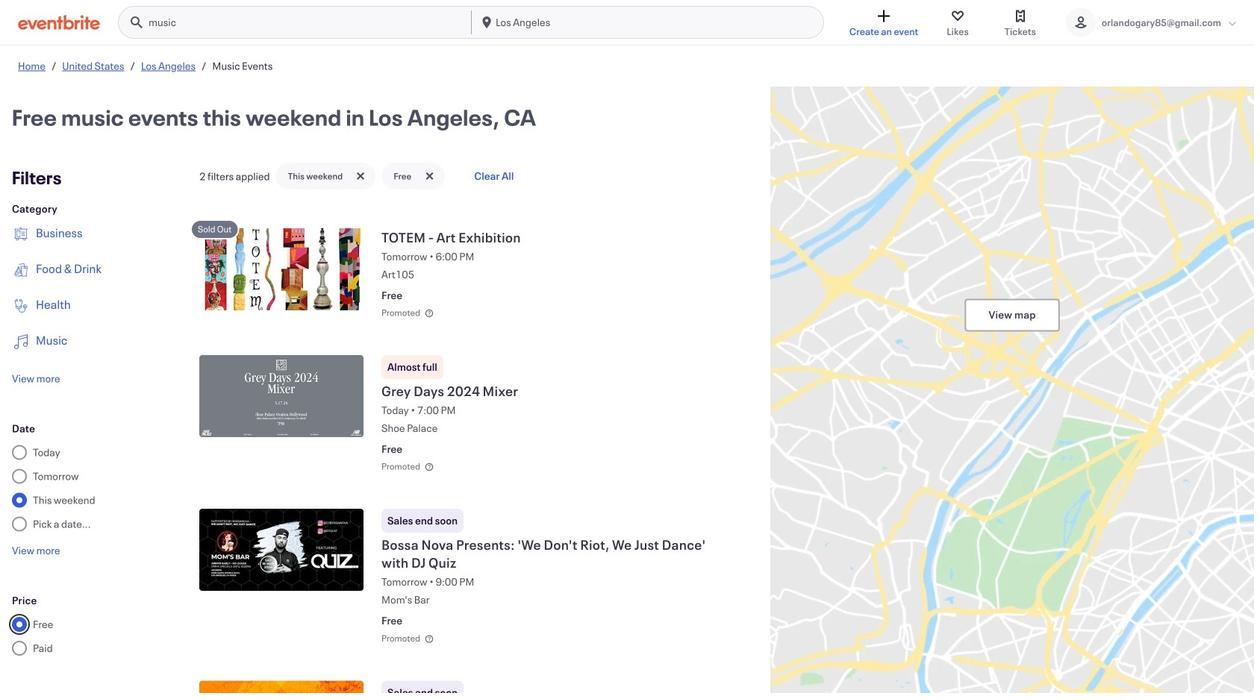 Task type: locate. For each thing, give the bounding box(es) containing it.
grey days 2024 mixer primary image image
[[199, 355, 364, 438]]

1 vertical spatial view more element
[[12, 544, 60, 558]]

2 view more element from the top
[[12, 544, 60, 558]]

1 view more element from the top
[[12, 372, 60, 386]]

view more element
[[12, 372, 60, 386], [12, 544, 60, 558]]

totem - art exhibition primary image image
[[199, 228, 364, 311]]

0 vertical spatial view more element
[[12, 372, 60, 386]]

bossa nova presents:  'we don't riot, we just dance' with dj quiz primary image image
[[199, 509, 364, 591]]



Task type: describe. For each thing, give the bounding box(es) containing it.
main navigation element
[[118, 6, 824, 39]]

eventbrite image
[[18, 15, 100, 30]]



Task type: vqa. For each thing, say whether or not it's contained in the screenshot.
the Homepage header image
no



